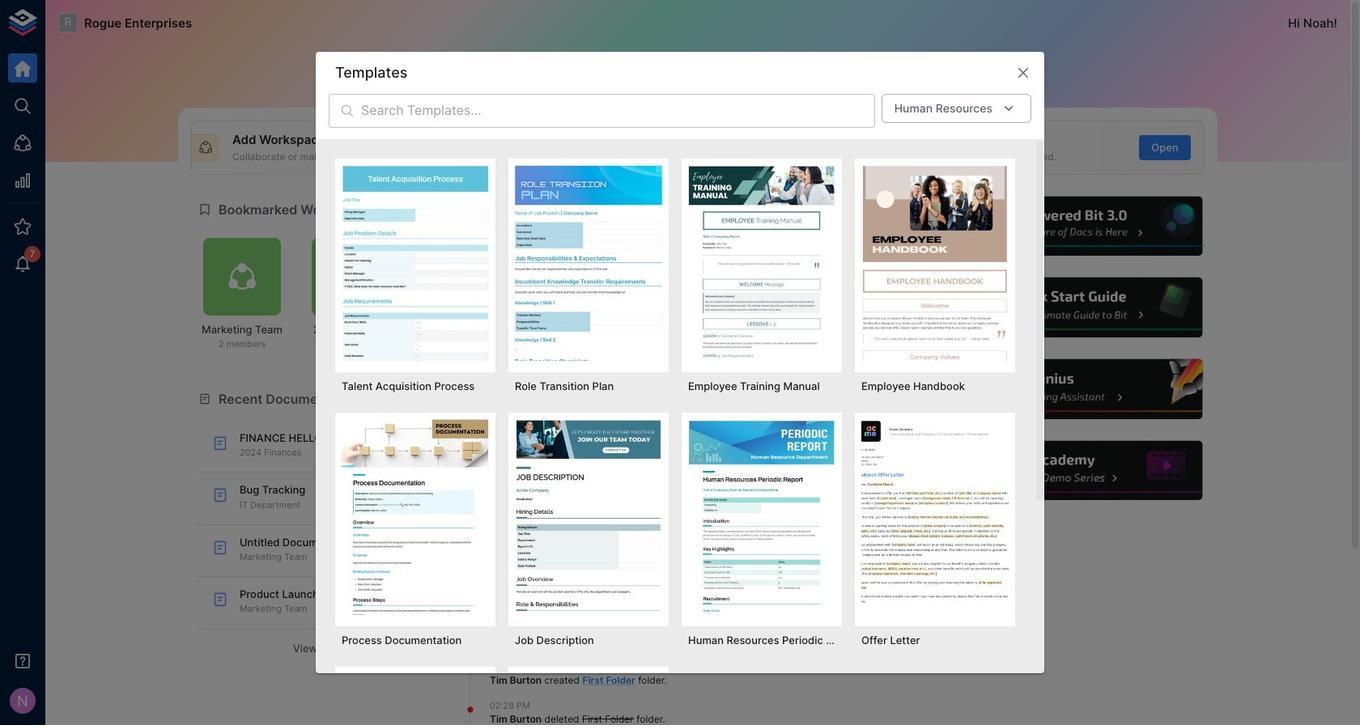 Task type: locate. For each thing, give the bounding box(es) containing it.
offer letter image
[[861, 419, 1009, 616]]

performance improvement plan image
[[342, 673, 489, 725]]

1 help image from the top
[[961, 194, 1205, 258]]

employee training manual image
[[688, 165, 836, 361]]

help image
[[961, 194, 1205, 258], [961, 276, 1205, 340], [961, 357, 1205, 421], [961, 439, 1205, 503]]

employee handbook acknowledgement form image
[[515, 673, 662, 725]]

3 help image from the top
[[961, 357, 1205, 421]]

talent acquisition process image
[[342, 165, 489, 361]]

4 help image from the top
[[961, 439, 1205, 503]]

employee handbook image
[[861, 165, 1009, 361]]

Search Templates... text field
[[361, 94, 875, 128]]

dialog
[[316, 51, 1044, 725]]



Task type: describe. For each thing, give the bounding box(es) containing it.
process documentation image
[[342, 419, 489, 616]]

human resources periodic report image
[[688, 419, 836, 616]]

2 help image from the top
[[961, 276, 1205, 340]]

role transition plan image
[[515, 165, 662, 361]]

job description image
[[515, 419, 662, 616]]



Task type: vqa. For each thing, say whether or not it's contained in the screenshot.
Offer Letter image
yes



